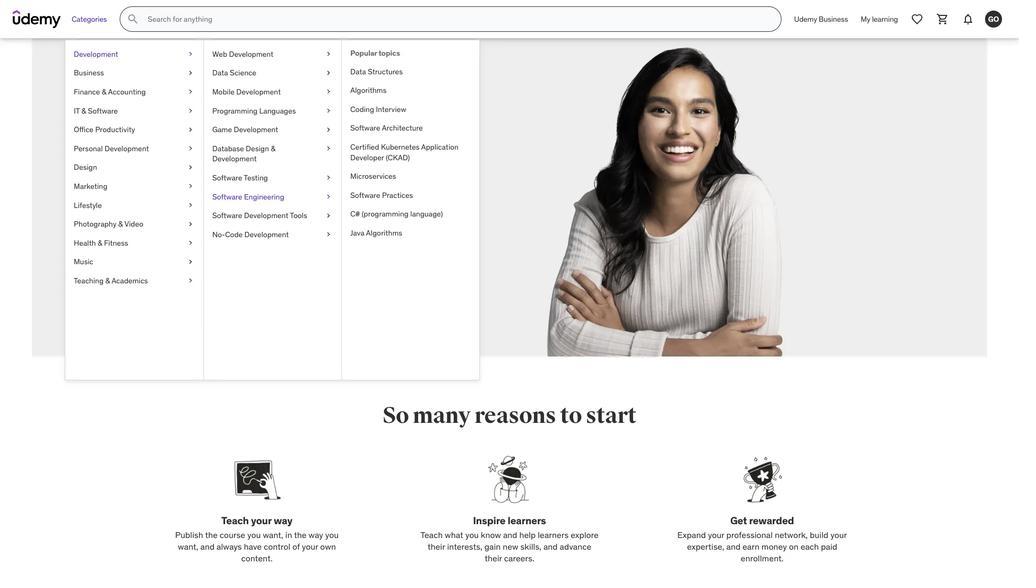 Task type: vqa. For each thing, say whether or not it's contained in the screenshot.
Ago
no



Task type: describe. For each thing, give the bounding box(es) containing it.
practices
[[382, 190, 413, 200]]

personal development link
[[65, 139, 203, 158]]

0 vertical spatial algorithms
[[350, 85, 387, 95]]

xsmall image for no-code development
[[324, 229, 333, 240]]

publish
[[175, 530, 203, 540]]

xsmall image for software development tools
[[324, 210, 333, 221]]

music
[[74, 257, 93, 267]]

categories
[[72, 14, 107, 24]]

coding
[[350, 104, 374, 114]]

(ckad)
[[386, 153, 410, 162]]

explore
[[571, 530, 599, 540]]

your right of
[[302, 541, 318, 552]]

wishlist image
[[911, 13, 924, 25]]

c# (programming language)
[[350, 209, 443, 219]]

certified kubernetes application developer (ckad) link
[[342, 138, 479, 167]]

game development link
[[204, 120, 341, 139]]

& for fitness
[[98, 238, 102, 248]]

inspire learners teach what you know and help learners explore their interests, gain new skills, and advance their careers.
[[421, 515, 599, 564]]

it
[[74, 106, 80, 115]]

an
[[228, 198, 239, 211]]

build
[[810, 530, 829, 540]]

on
[[789, 541, 799, 552]]

teaching
[[74, 276, 104, 285]]

development up the science
[[229, 49, 273, 59]]

finance & accounting link
[[65, 82, 203, 101]]

tools
[[290, 211, 307, 220]]

development down engineering
[[244, 211, 289, 220]]

data science link
[[204, 64, 341, 82]]

your up expertise,
[[708, 530, 725, 540]]

engineering
[[244, 192, 284, 201]]

software development tools
[[212, 211, 307, 220]]

& for academics
[[105, 276, 110, 285]]

programming languages link
[[204, 101, 341, 120]]

lifestyle link
[[65, 196, 203, 215]]

each
[[801, 541, 819, 552]]

programming languages
[[212, 106, 296, 115]]

& for software
[[82, 106, 86, 115]]

content.
[[241, 553, 273, 564]]

including
[[222, 212, 263, 225]]

accounting
[[108, 87, 146, 96]]

so
[[383, 402, 409, 430]]

software practices
[[350, 190, 413, 200]]

and up new
[[503, 530, 517, 540]]

1 the from the left
[[205, 530, 218, 540]]

learning
[[872, 14, 898, 24]]

development up the "programming languages"
[[236, 87, 281, 96]]

language)
[[410, 209, 443, 219]]

c#
[[350, 209, 360, 219]]

finance
[[74, 87, 100, 96]]

software for software practices
[[350, 190, 380, 200]]

xsmall image for design
[[186, 162, 195, 173]]

office productivity
[[74, 125, 135, 134]]

interview
[[376, 104, 406, 114]]

& for video
[[118, 219, 123, 229]]

data for data science
[[212, 68, 228, 78]]

xsmall image for development
[[186, 49, 195, 59]]

marketing link
[[65, 177, 203, 196]]

1 vertical spatial business
[[74, 68, 104, 78]]

your up have
[[251, 515, 272, 527]]

and inside come teach with us become an instructor and change lives — including your own
[[287, 198, 304, 211]]

notifications image
[[962, 13, 975, 25]]

fitness
[[104, 238, 128, 248]]

xsmall image for finance & accounting
[[186, 87, 195, 97]]

& for accounting
[[102, 87, 106, 96]]

gain
[[485, 541, 501, 552]]

marketing
[[74, 181, 107, 191]]

udemy image
[[13, 10, 61, 28]]

game development
[[212, 125, 278, 134]]

and inside teach your way publish the course you want, in the way you want, and always have control of your own content.
[[200, 541, 215, 552]]

enrollment.
[[741, 553, 784, 564]]

data science
[[212, 68, 256, 78]]

xsmall image for software engineering
[[324, 192, 333, 202]]

paid
[[821, 541, 838, 552]]

java
[[350, 228, 365, 238]]

photography & video link
[[65, 215, 203, 234]]

and right skills,
[[544, 541, 558, 552]]

languages
[[259, 106, 296, 115]]

health
[[74, 238, 96, 248]]

lives
[[188, 212, 208, 225]]

academics
[[112, 276, 148, 285]]

teach
[[266, 133, 335, 166]]

to
[[560, 402, 582, 430]]

business inside 'link'
[[819, 14, 848, 24]]

own inside come teach with us become an instructor and change lives — including your own
[[287, 212, 306, 225]]

data structures link
[[342, 62, 479, 81]]

you inside inspire learners teach what you know and help learners explore their interests, gain new skills, and advance their careers.
[[465, 530, 479, 540]]

1 vertical spatial learners
[[538, 530, 569, 540]]

interests,
[[447, 541, 483, 552]]

xsmall image for game development
[[324, 124, 333, 135]]

become
[[188, 198, 225, 211]]

new
[[503, 541, 519, 552]]

control
[[264, 541, 291, 552]]

it & software link
[[65, 101, 203, 120]]

kubernetes
[[381, 142, 420, 152]]

go
[[989, 14, 999, 24]]

xsmall image for mobile development
[[324, 87, 333, 97]]

start
[[586, 402, 637, 430]]

professional
[[727, 530, 773, 540]]

get
[[731, 515, 747, 527]]

design inside database design & development
[[246, 144, 269, 153]]

development down software development tools link
[[245, 230, 289, 239]]

mobile development link
[[204, 82, 341, 101]]

no-code development link
[[204, 225, 341, 244]]

mobile
[[212, 87, 235, 96]]

certified kubernetes application developer (ckad)
[[350, 142, 459, 162]]

change
[[306, 198, 340, 211]]

software testing
[[212, 173, 268, 182]]

1 horizontal spatial their
[[485, 553, 502, 564]]

xsmall image for it & software
[[186, 106, 195, 116]]

teaching & academics
[[74, 276, 148, 285]]

game
[[212, 125, 232, 134]]

shopping cart with 0 items image
[[937, 13, 949, 25]]

submit search image
[[127, 13, 139, 25]]



Task type: locate. For each thing, give the bounding box(es) containing it.
popular
[[350, 48, 377, 58]]

development inside 'link'
[[74, 49, 118, 59]]

your inside come teach with us become an instructor and change lives — including your own
[[265, 212, 285, 225]]

1 horizontal spatial own
[[320, 541, 336, 552]]

& right 'health'
[[98, 238, 102, 248]]

xsmall image for database design & development
[[324, 143, 333, 154]]

careers.
[[504, 553, 535, 564]]

1 vertical spatial want,
[[178, 541, 198, 552]]

xsmall image for music
[[186, 257, 195, 267]]

xsmall image inside finance & accounting link
[[186, 87, 195, 97]]

xsmall image for office productivity
[[186, 124, 195, 135]]

business up finance
[[74, 68, 104, 78]]

office productivity link
[[65, 120, 203, 139]]

coding interview
[[350, 104, 406, 114]]

0 vertical spatial teach
[[221, 515, 249, 527]]

expertise,
[[687, 541, 725, 552]]

xsmall image for software testing
[[324, 173, 333, 183]]

1 vertical spatial their
[[485, 553, 502, 564]]

no-
[[212, 230, 225, 239]]

teach
[[221, 515, 249, 527], [421, 530, 443, 540]]

teach up course
[[221, 515, 249, 527]]

xsmall image inside software development tools link
[[324, 210, 333, 221]]

0 vertical spatial design
[[246, 144, 269, 153]]

software up code
[[212, 211, 242, 220]]

data inside software engineering element
[[350, 67, 366, 76]]

own
[[287, 212, 306, 225], [320, 541, 336, 552]]

xsmall image inside health & fitness link
[[186, 238, 195, 248]]

design inside "link"
[[74, 163, 97, 172]]

you up have
[[247, 530, 261, 540]]

& down game development link
[[271, 144, 276, 153]]

us
[[249, 162, 278, 195]]

data for data structures
[[350, 67, 366, 76]]

personal development
[[74, 144, 149, 153]]

want, down publish
[[178, 541, 198, 552]]

development link
[[65, 45, 203, 64]]

data down popular
[[350, 67, 366, 76]]

software up certified
[[350, 123, 380, 133]]

0 vertical spatial learners
[[508, 515, 546, 527]]

1 vertical spatial own
[[320, 541, 336, 552]]

xsmall image for marketing
[[186, 181, 195, 192]]

development down the "programming languages"
[[234, 125, 278, 134]]

development down office productivity link
[[105, 144, 149, 153]]

what
[[445, 530, 463, 540]]

xsmall image inside data science link
[[324, 68, 333, 78]]

0 horizontal spatial data
[[212, 68, 228, 78]]

xsmall image for web development
[[324, 49, 333, 59]]

many
[[413, 402, 471, 430]]

xsmall image inside photography & video link
[[186, 219, 195, 229]]

coding interview link
[[342, 100, 479, 119]]

you right in
[[325, 530, 339, 540]]

xsmall image inside web development link
[[324, 49, 333, 59]]

0 horizontal spatial own
[[287, 212, 306, 225]]

application
[[421, 142, 459, 152]]

skills,
[[521, 541, 542, 552]]

0 vertical spatial their
[[428, 541, 445, 552]]

xsmall image for programming languages
[[324, 106, 333, 116]]

their
[[428, 541, 445, 552], [485, 553, 502, 564]]

xsmall image inside "database design & development" link
[[324, 143, 333, 154]]

teaching & academics link
[[65, 271, 203, 290]]

xsmall image inside it & software link
[[186, 106, 195, 116]]

xsmall image for personal development
[[186, 143, 195, 154]]

xsmall image for photography & video
[[186, 219, 195, 229]]

photography
[[74, 219, 116, 229]]

software for software architecture
[[350, 123, 380, 133]]

architecture
[[382, 123, 423, 133]]

& inside database design & development
[[271, 144, 276, 153]]

xsmall image inside personal development link
[[186, 143, 195, 154]]

development down database
[[212, 154, 257, 164]]

0 vertical spatial way
[[274, 515, 293, 527]]

the left course
[[205, 530, 218, 540]]

you up interests,
[[465, 530, 479, 540]]

programming
[[212, 106, 258, 115]]

my
[[861, 14, 871, 24]]

2 horizontal spatial you
[[465, 530, 479, 540]]

network,
[[775, 530, 808, 540]]

lifestyle
[[74, 200, 102, 210]]

c# (programming language) link
[[342, 205, 479, 224]]

their down the what
[[428, 541, 445, 552]]

learners up skills,
[[538, 530, 569, 540]]

&
[[102, 87, 106, 96], [82, 106, 86, 115], [271, 144, 276, 153], [118, 219, 123, 229], [98, 238, 102, 248], [105, 276, 110, 285]]

xsmall image inside design "link"
[[186, 162, 195, 173]]

and left always
[[200, 541, 215, 552]]

0 horizontal spatial want,
[[178, 541, 198, 552]]

1 horizontal spatial the
[[294, 530, 307, 540]]

rewarded
[[749, 515, 794, 527]]

1 horizontal spatial teach
[[421, 530, 443, 540]]

categories button
[[65, 6, 113, 32]]

algorithms down (programming
[[366, 228, 402, 238]]

data down web on the left top of page
[[212, 68, 228, 78]]

software inside 'link'
[[350, 190, 380, 200]]

way up in
[[274, 515, 293, 527]]

your down the instructor
[[265, 212, 285, 225]]

learners up help
[[508, 515, 546, 527]]

xsmall image for lifestyle
[[186, 200, 195, 210]]

Search for anything text field
[[146, 10, 768, 28]]

testing
[[244, 173, 268, 182]]

instructor
[[241, 198, 285, 211]]

music link
[[65, 252, 203, 271]]

code
[[225, 230, 243, 239]]

xsmall image for health & fitness
[[186, 238, 195, 248]]

1 vertical spatial algorithms
[[366, 228, 402, 238]]

udemy business link
[[788, 6, 855, 32]]

structures
[[368, 67, 403, 76]]

0 vertical spatial own
[[287, 212, 306, 225]]

your up paid
[[831, 530, 847, 540]]

xsmall image inside game development link
[[324, 124, 333, 135]]

xsmall image
[[324, 49, 333, 59], [186, 68, 195, 78], [186, 87, 195, 97], [324, 87, 333, 97], [324, 124, 333, 135], [186, 162, 195, 173], [324, 173, 333, 183], [186, 200, 195, 210], [324, 210, 333, 221], [186, 219, 195, 229], [324, 229, 333, 240], [186, 276, 195, 286]]

xsmall image inside marketing link
[[186, 181, 195, 192]]

xsmall image inside "music" link
[[186, 257, 195, 267]]

1 you from the left
[[247, 530, 261, 540]]

software down software testing
[[212, 192, 242, 201]]

xsmall image for teaching & academics
[[186, 276, 195, 286]]

3 you from the left
[[465, 530, 479, 540]]

algorithms
[[350, 85, 387, 95], [366, 228, 402, 238]]

money
[[762, 541, 787, 552]]

health & fitness link
[[65, 234, 203, 252]]

xsmall image inside programming languages link
[[324, 106, 333, 116]]

xsmall image for data science
[[324, 68, 333, 78]]

0 horizontal spatial design
[[74, 163, 97, 172]]

& right 'it'
[[82, 106, 86, 115]]

design down "game development"
[[246, 144, 269, 153]]

and left earn
[[727, 541, 741, 552]]

you
[[247, 530, 261, 540], [325, 530, 339, 540], [465, 530, 479, 540]]

software
[[88, 106, 118, 115], [350, 123, 380, 133], [212, 173, 242, 182], [350, 190, 380, 200], [212, 192, 242, 201], [212, 211, 242, 220]]

xsmall image for business
[[186, 68, 195, 78]]

teach your way publish the course you want, in the way you want, and always have control of your own content.
[[175, 515, 339, 564]]

software for software engineering
[[212, 192, 242, 201]]

1 vertical spatial way
[[309, 530, 323, 540]]

get rewarded expand your professional network, build your expertise, and earn money on each paid enrollment.
[[678, 515, 847, 564]]

software up the an
[[212, 173, 242, 182]]

java algorithms link
[[342, 224, 479, 243]]

algorithms up coding
[[350, 85, 387, 95]]

software engineering link
[[204, 187, 341, 206]]

0 horizontal spatial business
[[74, 68, 104, 78]]

own inside teach your way publish the course you want, in the way you want, and always have control of your own content.
[[320, 541, 336, 552]]

xsmall image inside development 'link'
[[186, 49, 195, 59]]

own down software engineering link
[[287, 212, 306, 225]]

2 you from the left
[[325, 530, 339, 540]]

my learning
[[861, 14, 898, 24]]

1 horizontal spatial data
[[350, 67, 366, 76]]

expand
[[678, 530, 706, 540]]

0 horizontal spatial the
[[205, 530, 218, 540]]

development down categories dropdown button
[[74, 49, 118, 59]]

mobile development
[[212, 87, 281, 96]]

1 horizontal spatial design
[[246, 144, 269, 153]]

0 horizontal spatial you
[[247, 530, 261, 540]]

no-code development
[[212, 230, 289, 239]]

0 vertical spatial business
[[819, 14, 848, 24]]

and inside get rewarded expand your professional network, build your expertise, and earn money on each paid enrollment.
[[727, 541, 741, 552]]

xsmall image inside the business link
[[186, 68, 195, 78]]

come teach with us become an instructor and change lives — including your own
[[188, 133, 340, 225]]

software for software development tools
[[212, 211, 242, 220]]

teach inside inspire learners teach what you know and help learners explore their interests, gain new skills, and advance their careers.
[[421, 530, 443, 540]]

software for software testing
[[212, 173, 242, 182]]

database design & development
[[212, 144, 276, 164]]

xsmall image
[[186, 49, 195, 59], [324, 68, 333, 78], [186, 106, 195, 116], [324, 106, 333, 116], [186, 124, 195, 135], [186, 143, 195, 154], [324, 143, 333, 154], [186, 181, 195, 192], [324, 192, 333, 202], [186, 238, 195, 248], [186, 257, 195, 267]]

video
[[124, 219, 143, 229]]

with
[[188, 162, 244, 195]]

know
[[481, 530, 501, 540]]

1 horizontal spatial want,
[[263, 530, 283, 540]]

developer
[[350, 153, 384, 162]]

1 horizontal spatial you
[[325, 530, 339, 540]]

0 horizontal spatial teach
[[221, 515, 249, 527]]

productivity
[[95, 125, 135, 134]]

come
[[188, 133, 261, 166]]

reasons
[[475, 402, 556, 430]]

design down personal
[[74, 163, 97, 172]]

want,
[[263, 530, 283, 540], [178, 541, 198, 552]]

software engineering element
[[341, 40, 479, 380]]

way right in
[[309, 530, 323, 540]]

1 vertical spatial design
[[74, 163, 97, 172]]

web development link
[[204, 45, 341, 64]]

teach inside teach your way publish the course you want, in the way you want, and always have control of your own content.
[[221, 515, 249, 527]]

own right of
[[320, 541, 336, 552]]

xsmall image inside software engineering link
[[324, 192, 333, 202]]

in
[[285, 530, 292, 540]]

business
[[819, 14, 848, 24], [74, 68, 104, 78]]

xsmall image inside lifestyle link
[[186, 200, 195, 210]]

business right udemy
[[819, 14, 848, 24]]

and left change
[[287, 198, 304, 211]]

xsmall image inside "software testing" link
[[324, 173, 333, 183]]

& left video
[[118, 219, 123, 229]]

0 vertical spatial want,
[[263, 530, 283, 540]]

udemy business
[[795, 14, 848, 24]]

1 horizontal spatial way
[[309, 530, 323, 540]]

health & fitness
[[74, 238, 128, 248]]

office
[[74, 125, 93, 134]]

teach left the what
[[421, 530, 443, 540]]

web development
[[212, 49, 273, 59]]

software down microservices
[[350, 190, 380, 200]]

the right in
[[294, 530, 307, 540]]

data structures
[[350, 67, 403, 76]]

& right teaching
[[105, 276, 110, 285]]

microservices
[[350, 171, 396, 181]]

xsmall image inside no-code development link
[[324, 229, 333, 240]]

their down gain
[[485, 553, 502, 564]]

course
[[220, 530, 245, 540]]

2 the from the left
[[294, 530, 307, 540]]

0 horizontal spatial way
[[274, 515, 293, 527]]

software up office productivity
[[88, 106, 118, 115]]

xsmall image inside teaching & academics link
[[186, 276, 195, 286]]

0 horizontal spatial their
[[428, 541, 445, 552]]

data
[[350, 67, 366, 76], [212, 68, 228, 78]]

development inside database design & development
[[212, 154, 257, 164]]

& right finance
[[102, 87, 106, 96]]

1 horizontal spatial business
[[819, 14, 848, 24]]

want, up control
[[263, 530, 283, 540]]

xsmall image inside office productivity link
[[186, 124, 195, 135]]

xsmall image inside mobile development link
[[324, 87, 333, 97]]

have
[[244, 541, 262, 552]]

1 vertical spatial teach
[[421, 530, 443, 540]]



